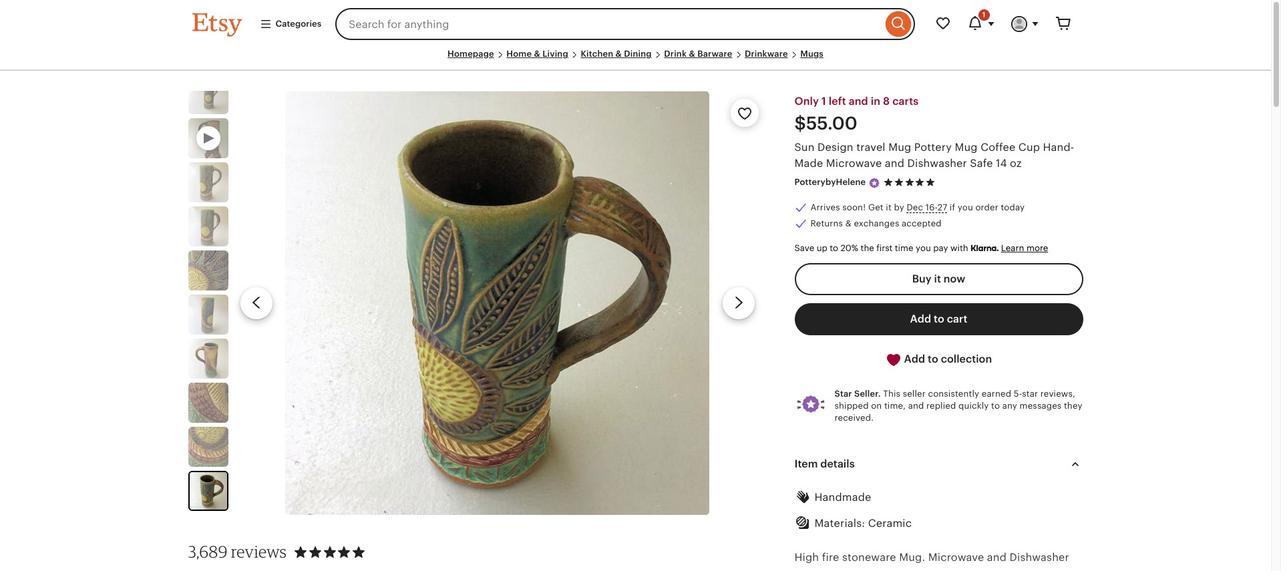 Task type: locate. For each thing, give the bounding box(es) containing it.
drink & barware link
[[664, 49, 733, 59]]

1 horizontal spatial dishwasher
[[1010, 552, 1070, 564]]

microwave
[[826, 158, 882, 169], [929, 552, 985, 564]]

to right up
[[830, 243, 839, 253]]

living
[[543, 49, 569, 59]]

add up seller
[[904, 353, 926, 365]]

0 horizontal spatial mug
[[889, 142, 912, 153]]

to inside this seller consistently earned 5-star reviews, shipped on time, and replied quickly to any messages they received.
[[992, 401, 1000, 411]]

&
[[534, 49, 541, 59], [616, 49, 622, 59], [689, 49, 696, 59], [846, 219, 852, 229]]

first
[[877, 243, 893, 253]]

today
[[1001, 202, 1025, 212]]

1 vertical spatial add
[[904, 353, 926, 365]]

1 horizontal spatial 1
[[983, 11, 986, 19]]

0 horizontal spatial 1
[[822, 96, 826, 107]]

item
[[795, 458, 818, 470]]

earned
[[982, 389, 1012, 399]]

3,689 reviews
[[188, 542, 287, 562]]

mug right travel
[[889, 142, 912, 153]]

1 horizontal spatial microwave
[[929, 552, 985, 564]]

any
[[1003, 401, 1018, 411]]

add for add to collection
[[904, 353, 926, 365]]

0 horizontal spatial sun design travel mug pottery mug coffee cup hand-made image 9 image
[[189, 473, 227, 510]]

8
[[883, 96, 890, 107]]

home
[[507, 49, 532, 59]]

this
[[884, 389, 901, 399]]

0 horizontal spatial microwave
[[826, 158, 882, 169]]

categories banner
[[168, 0, 1104, 48]]

safe.
[[795, 570, 819, 571]]

time,
[[885, 401, 906, 411]]

materials: ceramic
[[815, 518, 912, 529]]

now
[[944, 273, 966, 284]]

to down earned
[[992, 401, 1000, 411]]

made
[[795, 158, 823, 169]]

you left 'pay'
[[916, 243, 931, 253]]

1 vertical spatial 1
[[822, 96, 826, 107]]

0 vertical spatial microwave
[[826, 158, 882, 169]]

soon! get
[[843, 202, 884, 212]]

mug up safe
[[955, 142, 978, 153]]

1 vertical spatial microwave
[[929, 552, 985, 564]]

0 vertical spatial it
[[886, 202, 892, 212]]

0 horizontal spatial dishwasher
[[908, 158, 967, 169]]

only
[[795, 96, 819, 107]]

& right drink
[[689, 49, 696, 59]]

by
[[894, 202, 905, 212]]

1 horizontal spatial sun design travel mug pottery mug coffee cup hand-made image 9 image
[[285, 91, 710, 515]]

add to cart button
[[795, 303, 1083, 335]]

cup
[[1019, 142, 1040, 153]]

& right returns
[[846, 219, 852, 229]]

seller.
[[855, 389, 881, 399]]

menu bar
[[192, 48, 1079, 71]]

add
[[910, 313, 932, 325], [904, 353, 926, 365]]

sun design travel mug pottery mug coffee cup hand- made microwave and dishwasher safe 14 oz
[[795, 142, 1075, 169]]

save up to 20% the first time you pay with klarna. learn more
[[795, 243, 1049, 253]]

add to collection button
[[795, 343, 1083, 376]]

oz
[[1010, 158, 1022, 169]]

pottery
[[915, 142, 952, 153]]

microwave down travel
[[826, 158, 882, 169]]

categories
[[276, 19, 321, 29]]

safe
[[970, 158, 993, 169]]

1 horizontal spatial it
[[935, 273, 941, 284]]

drinkware link
[[745, 49, 788, 59]]

microwave right "mug."
[[929, 552, 985, 564]]

add left cart
[[910, 313, 932, 325]]

sun design travel mug pottery mug coffee cup hand-made image 1 image
[[188, 74, 228, 114]]

0 vertical spatial 1
[[983, 11, 986, 19]]

and inside high fire stoneware mug. microwave and dishwasher safe. 7" x 3" - 14oz
[[987, 552, 1007, 564]]

time
[[895, 243, 914, 253]]

buy it now
[[913, 273, 966, 284]]

it
[[886, 202, 892, 212], [935, 273, 941, 284]]

cart
[[947, 313, 968, 325]]

travel
[[857, 142, 886, 153]]

arrives soon! get it by dec 16-27 if you order today
[[811, 202, 1025, 212]]

categories button
[[250, 12, 332, 36]]

sun design travel mug pottery mug coffee cup hand-made image 7 image
[[188, 383, 228, 423]]

received.
[[835, 413, 874, 423]]

& for returns
[[846, 219, 852, 229]]

dishwasher inside high fire stoneware mug. microwave and dishwasher safe. 7" x 3" - 14oz
[[1010, 552, 1070, 564]]

dishwasher inside sun design travel mug pottery mug coffee cup hand- made microwave and dishwasher safe 14 oz
[[908, 158, 967, 169]]

details
[[821, 458, 855, 470]]

the
[[861, 243, 875, 253]]

on
[[871, 401, 882, 411]]

0 vertical spatial dishwasher
[[908, 158, 967, 169]]

and
[[849, 96, 869, 107], [885, 158, 905, 169], [909, 401, 924, 411], [987, 552, 1007, 564]]

sun design travel mug pottery mug coffee cup hand-made image 5 image
[[188, 295, 228, 335]]

if
[[950, 202, 956, 212]]

potterybyhelene link
[[795, 177, 866, 187]]

star
[[835, 389, 852, 399]]

sun design travel mug pottery mug coffee cup hand-made image 9 image
[[285, 91, 710, 515], [189, 473, 227, 510]]

5-
[[1014, 389, 1023, 399]]

it right buy
[[935, 273, 941, 284]]

up
[[817, 243, 828, 253]]

it left the by
[[886, 202, 892, 212]]

you right if
[[958, 202, 974, 212]]

1 vertical spatial you
[[916, 243, 931, 253]]

item details
[[795, 458, 855, 470]]

1 vertical spatial dishwasher
[[1010, 552, 1070, 564]]

0 horizontal spatial it
[[886, 202, 892, 212]]

pay
[[934, 243, 949, 253]]

fire
[[822, 552, 840, 564]]

1 vertical spatial it
[[935, 273, 941, 284]]

mug
[[889, 142, 912, 153], [955, 142, 978, 153]]

more
[[1027, 243, 1049, 253]]

1 horizontal spatial mug
[[955, 142, 978, 153]]

& right home
[[534, 49, 541, 59]]

None search field
[[336, 8, 915, 40]]

0 vertical spatial add
[[910, 313, 932, 325]]

0 vertical spatial you
[[958, 202, 974, 212]]

star_seller image
[[869, 177, 881, 189]]

add for add to cart
[[910, 313, 932, 325]]

sun design travel mug pottery mug coffee cup hand-made image 8 image
[[188, 427, 228, 467]]

potterybyhelene
[[795, 177, 866, 187]]

buy it now button
[[795, 263, 1083, 295]]

1 mug from the left
[[889, 142, 912, 153]]

3"
[[844, 570, 855, 571]]

2 mug from the left
[[955, 142, 978, 153]]

this seller consistently earned 5-star reviews, shipped on time, and replied quickly to any messages they received.
[[835, 389, 1083, 423]]

ceramic
[[868, 518, 912, 529]]

14oz
[[865, 570, 888, 571]]

and inside this seller consistently earned 5-star reviews, shipped on time, and replied quickly to any messages they received.
[[909, 401, 924, 411]]

& left dining
[[616, 49, 622, 59]]

1 button
[[959, 8, 1003, 40]]

to
[[830, 243, 839, 253], [934, 313, 945, 325], [928, 353, 939, 365], [992, 401, 1000, 411]]

they
[[1064, 401, 1083, 411]]

3,689
[[188, 542, 228, 562]]



Task type: vqa. For each thing, say whether or not it's contained in the screenshot.
Family
no



Task type: describe. For each thing, give the bounding box(es) containing it.
& for home
[[534, 49, 541, 59]]

left
[[829, 96, 846, 107]]

none search field inside categories banner
[[336, 8, 915, 40]]

and inside sun design travel mug pottery mug coffee cup hand- made microwave and dishwasher safe 14 oz
[[885, 158, 905, 169]]

menu bar containing homepage
[[192, 48, 1079, 71]]

it inside "button"
[[935, 273, 941, 284]]

high
[[795, 552, 819, 564]]

reviews,
[[1041, 389, 1076, 399]]

handmade
[[815, 492, 872, 503]]

1 horizontal spatial you
[[958, 202, 974, 212]]

microwave inside sun design travel mug pottery mug coffee cup hand- made microwave and dishwasher safe 14 oz
[[826, 158, 882, 169]]

dining
[[624, 49, 652, 59]]

drink
[[664, 49, 687, 59]]

& for drink
[[689, 49, 696, 59]]

in
[[871, 96, 881, 107]]

learn more button
[[1001, 243, 1049, 253]]

shipped
[[835, 401, 869, 411]]

star
[[1023, 389, 1039, 399]]

home & living
[[507, 49, 569, 59]]

star seller.
[[835, 389, 881, 399]]

kitchen & dining link
[[581, 49, 652, 59]]

sun design travel mug pottery mug coffee cup hand-made image 3 image
[[188, 207, 228, 247]]

kitchen & dining
[[581, 49, 652, 59]]

exchanges
[[854, 219, 900, 229]]

high fire stoneware mug. microwave and dishwasher safe. 7" x 3" - 14oz
[[795, 552, 1070, 571]]

quickly
[[959, 401, 989, 411]]

mugs link
[[801, 49, 824, 59]]

add to cart
[[910, 313, 968, 325]]

returns & exchanges accepted
[[811, 219, 942, 229]]

Search for anything text field
[[336, 8, 882, 40]]

dec
[[907, 202, 924, 212]]

and inside only 1 left and in 8 carts $55.00
[[849, 96, 869, 107]]

design
[[818, 142, 854, 153]]

order
[[976, 202, 999, 212]]

drink & barware
[[664, 49, 733, 59]]

to left collection
[[928, 353, 939, 365]]

only 1 left and in 8 carts $55.00
[[795, 96, 919, 134]]

sun design travel mug pottery mug coffee cup hand-made image 6 image
[[188, 339, 228, 379]]

to left cart
[[934, 313, 945, 325]]

coffee
[[981, 142, 1016, 153]]

27
[[938, 202, 948, 212]]

16-
[[926, 202, 938, 212]]

hand-
[[1043, 142, 1075, 153]]

sun design travel mug pottery mug coffee cup hand-made image 4 image
[[188, 251, 228, 291]]

7"
[[822, 570, 833, 571]]

home & living link
[[507, 49, 569, 59]]

sun design travel mug pottery mug coffee cup hand-made image 2 image
[[188, 162, 228, 203]]

microwave inside high fire stoneware mug. microwave and dishwasher safe. 7" x 3" - 14oz
[[929, 552, 985, 564]]

0 horizontal spatial you
[[916, 243, 931, 253]]

buy
[[913, 273, 932, 284]]

homepage link
[[448, 49, 494, 59]]

materials:
[[815, 518, 866, 529]]

seller
[[903, 389, 926, 399]]

homepage
[[448, 49, 494, 59]]

arrives
[[811, 202, 840, 212]]

20%
[[841, 243, 859, 253]]

1 inside only 1 left and in 8 carts $55.00
[[822, 96, 826, 107]]

x
[[836, 570, 841, 571]]

-
[[858, 570, 862, 571]]

kitchen
[[581, 49, 614, 59]]

drinkware
[[745, 49, 788, 59]]

14
[[996, 158, 1007, 169]]

learn
[[1001, 243, 1025, 253]]

collection
[[941, 353, 992, 365]]

stoneware
[[843, 552, 897, 564]]

returns
[[811, 219, 843, 229]]

messages
[[1020, 401, 1062, 411]]

& for kitchen
[[616, 49, 622, 59]]

reviews
[[231, 542, 287, 562]]

accepted
[[902, 219, 942, 229]]

with
[[951, 243, 969, 253]]

replied
[[927, 401, 956, 411]]

barware
[[698, 49, 733, 59]]

carts
[[893, 96, 919, 107]]

$55.00
[[795, 114, 858, 134]]

1 inside popup button
[[983, 11, 986, 19]]

save
[[795, 243, 815, 253]]

klarna.
[[971, 243, 999, 253]]

item details button
[[783, 448, 1096, 481]]

mug.
[[900, 552, 926, 564]]



